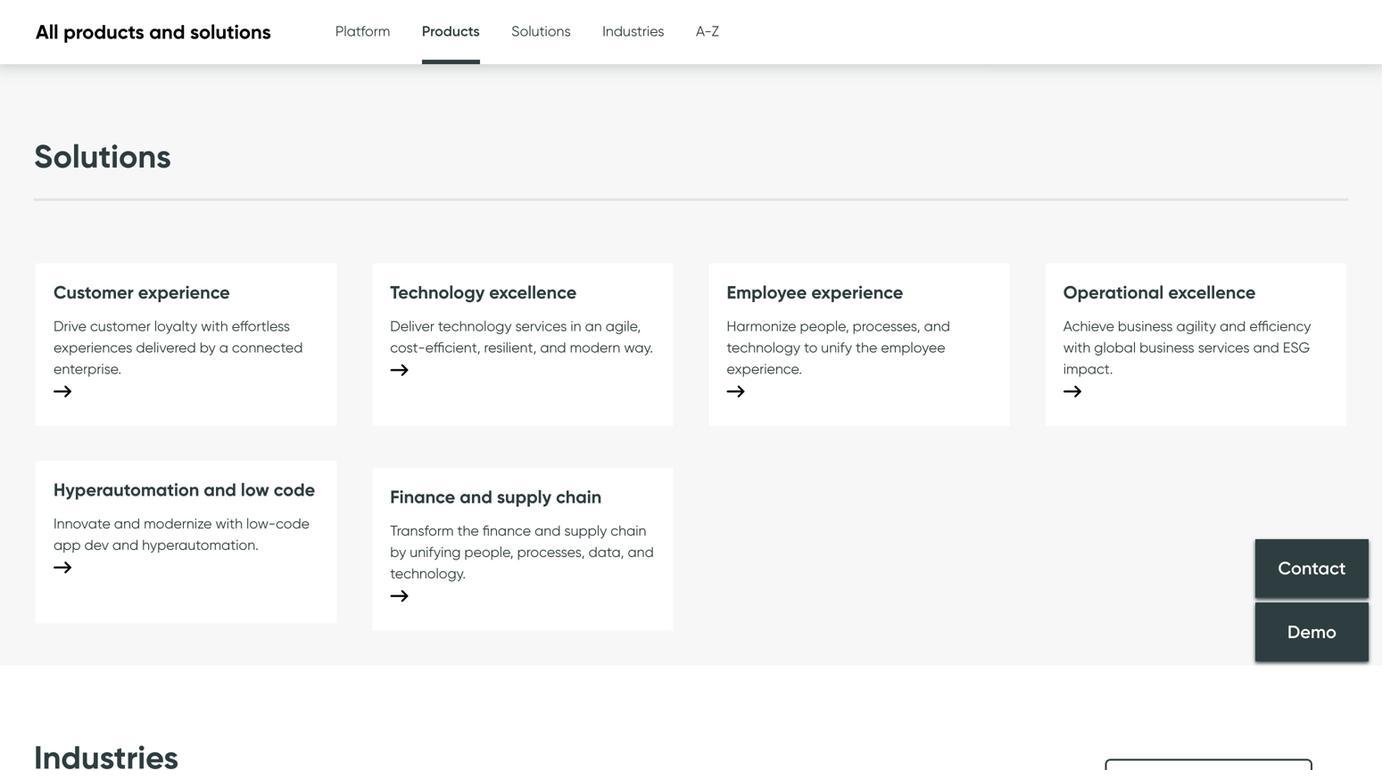 Task type: describe. For each thing, give the bounding box(es) containing it.
low
[[241, 479, 269, 502]]

customer
[[90, 318, 151, 335]]

hyperautomation and low code
[[54, 479, 315, 502]]

the inside transform the finance and supply chain by unifying people, processes, data, and technology.
[[457, 522, 479, 540]]

to
[[804, 339, 818, 357]]

harmonize
[[727, 318, 796, 335]]

and left low
[[204, 479, 236, 502]]

a-
[[696, 22, 712, 40]]

connected
[[232, 339, 303, 357]]

0 vertical spatial chain
[[556, 486, 602, 509]]

customer
[[54, 282, 134, 304]]

platform link
[[335, 0, 390, 62]]

z
[[712, 22, 719, 40]]

experience for customer experience
[[138, 282, 230, 304]]

services inside deliver technology services in an agile, cost-efficient, resilient, and modern way.
[[515, 318, 567, 335]]

delivered
[[136, 339, 196, 357]]

innovate and modernize with low-code app dev and hyperautomation.
[[54, 515, 310, 554]]

technology
[[390, 282, 485, 304]]

industries
[[602, 22, 664, 40]]

deliver technology services in an agile, cost-efficient, resilient, and modern way.
[[390, 318, 653, 357]]

modern
[[570, 339, 620, 357]]

demo link
[[1255, 603, 1369, 662]]

all products and solutions
[[36, 20, 271, 44]]

esg
[[1283, 339, 1310, 357]]

enterprise.
[[54, 361, 121, 378]]

unify
[[821, 339, 852, 357]]

transform the finance and supply chain by unifying people, processes, data, and technology.
[[390, 522, 654, 583]]

with for customer experience
[[201, 318, 228, 335]]

agility
[[1176, 318, 1216, 335]]

industries link
[[602, 0, 664, 62]]

solutions
[[190, 20, 271, 44]]

technology excellence
[[390, 282, 577, 304]]

the inside harmonize people, processes, and technology to unify the employee experience.
[[856, 339, 877, 357]]

products
[[63, 20, 144, 44]]

excellence for operational excellence
[[1168, 282, 1256, 304]]

people, inside transform the finance and supply chain by unifying people, processes, data, and technology.
[[464, 544, 514, 561]]

and right products
[[149, 20, 185, 44]]

processes, inside transform the finance and supply chain by unifying people, processes, data, and technology.
[[517, 544, 585, 561]]

employee
[[881, 339, 945, 357]]

0 horizontal spatial solutions
[[34, 136, 171, 176]]

hyperautomation.
[[142, 537, 259, 554]]

transform
[[390, 522, 454, 540]]

contact
[[1278, 557, 1346, 579]]

and right agility
[[1220, 318, 1246, 335]]

and up finance
[[460, 486, 492, 509]]

0 horizontal spatial supply
[[497, 486, 551, 509]]

global
[[1094, 339, 1136, 357]]

unifying
[[410, 544, 461, 561]]

technology inside deliver technology services in an agile, cost-efficient, resilient, and modern way.
[[438, 318, 512, 335]]

drive
[[54, 318, 87, 335]]

deliver
[[390, 318, 434, 335]]



Task type: locate. For each thing, give the bounding box(es) containing it.
with inside drive customer loyalty with effortless experiences delivered by a connected enterprise.
[[201, 318, 228, 335]]

effortless
[[232, 318, 290, 335]]

experience up harmonize people, processes, and technology to unify the employee experience.
[[811, 282, 903, 304]]

platform
[[335, 22, 390, 40]]

a-z link
[[696, 0, 719, 62]]

1 vertical spatial processes,
[[517, 544, 585, 561]]

harmonize people, processes, and technology to unify the employee experience.
[[727, 318, 950, 378]]

0 vertical spatial by
[[200, 339, 216, 357]]

excellence up deliver technology services in an agile, cost-efficient, resilient, and modern way. at top
[[489, 282, 577, 304]]

by inside transform the finance and supply chain by unifying people, processes, data, and technology.
[[390, 544, 406, 561]]

and
[[149, 20, 185, 44], [924, 318, 950, 335], [1220, 318, 1246, 335], [540, 339, 566, 357], [1253, 339, 1279, 357], [204, 479, 236, 502], [460, 486, 492, 509], [114, 515, 140, 533], [535, 522, 561, 540], [112, 537, 138, 554], [628, 544, 654, 561]]

and down efficiency
[[1253, 339, 1279, 357]]

people, up unify
[[800, 318, 849, 335]]

all
[[36, 20, 59, 44]]

supply up the 'data,'
[[564, 522, 607, 540]]

and inside harmonize people, processes, and technology to unify the employee experience.
[[924, 318, 950, 335]]

services down agility
[[1198, 339, 1250, 357]]

demo
[[1288, 621, 1337, 643]]

hyperautomation
[[54, 479, 199, 502]]

and right dev
[[112, 537, 138, 554]]

processes,
[[853, 318, 921, 335], [517, 544, 585, 561]]

0 vertical spatial services
[[515, 318, 567, 335]]

with
[[201, 318, 228, 335], [1063, 339, 1091, 357], [215, 515, 243, 533]]

services left 'in'
[[515, 318, 567, 335]]

code inside innovate and modernize with low-code app dev and hyperautomation.
[[276, 515, 310, 533]]

excellence up agility
[[1168, 282, 1256, 304]]

and left modern
[[540, 339, 566, 357]]

experiences
[[54, 339, 132, 357]]

1 horizontal spatial people,
[[800, 318, 849, 335]]

1 excellence from the left
[[489, 282, 577, 304]]

business down agility
[[1140, 339, 1194, 357]]

efficient,
[[425, 339, 481, 357]]

1 vertical spatial the
[[457, 522, 479, 540]]

products
[[422, 22, 480, 40]]

dev
[[84, 537, 109, 554]]

supply inside transform the finance and supply chain by unifying people, processes, data, and technology.
[[564, 522, 607, 540]]

1 vertical spatial with
[[1063, 339, 1091, 357]]

app
[[54, 537, 81, 554]]

cost-
[[390, 339, 425, 357]]

finance
[[390, 486, 455, 509]]

1 horizontal spatial by
[[390, 544, 406, 561]]

employee experience
[[727, 282, 903, 304]]

0 horizontal spatial processes,
[[517, 544, 585, 561]]

1 horizontal spatial solutions
[[511, 22, 571, 40]]

achieve business agility and efficiency with global business services and esg impact.
[[1063, 318, 1311, 378]]

by down transform
[[390, 544, 406, 561]]

1 horizontal spatial experience
[[811, 282, 903, 304]]

the right unify
[[856, 339, 877, 357]]

low-
[[246, 515, 276, 533]]

drive customer loyalty with effortless experiences delivered by a connected enterprise.
[[54, 318, 303, 378]]

technology.
[[390, 565, 466, 583]]

processes, up 'employee'
[[853, 318, 921, 335]]

services inside achieve business agility and efficiency with global business services and esg impact.
[[1198, 339, 1250, 357]]

technology inside harmonize people, processes, and technology to unify the employee experience.
[[727, 339, 800, 357]]

2 excellence from the left
[[1168, 282, 1256, 304]]

0 vertical spatial code
[[274, 479, 315, 502]]

employee
[[727, 282, 807, 304]]

and down the hyperautomation
[[114, 515, 140, 533]]

the
[[856, 339, 877, 357], [457, 522, 479, 540]]

achieve
[[1063, 318, 1114, 335]]

0 horizontal spatial people,
[[464, 544, 514, 561]]

people, down finance
[[464, 544, 514, 561]]

finance
[[482, 522, 531, 540]]

1 horizontal spatial services
[[1198, 339, 1250, 357]]

and right finance
[[535, 522, 561, 540]]

chain
[[556, 486, 602, 509], [611, 522, 646, 540]]

in
[[571, 318, 581, 335]]

with up a
[[201, 318, 228, 335]]

1 vertical spatial solutions
[[34, 136, 171, 176]]

contact link
[[1255, 540, 1369, 599]]

technology
[[438, 318, 512, 335], [727, 339, 800, 357]]

1 horizontal spatial the
[[856, 339, 877, 357]]

impact.
[[1063, 361, 1113, 378]]

way.
[[624, 339, 653, 357]]

by
[[200, 339, 216, 357], [390, 544, 406, 561]]

processes, inside harmonize people, processes, and technology to unify the employee experience.
[[853, 318, 921, 335]]

1 horizontal spatial technology
[[727, 339, 800, 357]]

1 vertical spatial by
[[390, 544, 406, 561]]

technology up experience.
[[727, 339, 800, 357]]

resilient,
[[484, 339, 537, 357]]

1 vertical spatial supply
[[564, 522, 607, 540]]

a-z
[[696, 22, 719, 40]]

1 vertical spatial services
[[1198, 339, 1250, 357]]

code
[[274, 479, 315, 502], [276, 515, 310, 533]]

0 horizontal spatial chain
[[556, 486, 602, 509]]

1 vertical spatial chain
[[611, 522, 646, 540]]

0 vertical spatial technology
[[438, 318, 512, 335]]

the left finance
[[457, 522, 479, 540]]

and up 'employee'
[[924, 318, 950, 335]]

agile,
[[606, 318, 641, 335]]

technology up efficient,
[[438, 318, 512, 335]]

1 vertical spatial people,
[[464, 544, 514, 561]]

with for hyperautomation and low code
[[215, 515, 243, 533]]

1 horizontal spatial chain
[[611, 522, 646, 540]]

0 horizontal spatial by
[[200, 339, 216, 357]]

excellence
[[489, 282, 577, 304], [1168, 282, 1256, 304]]

1 experience from the left
[[138, 282, 230, 304]]

experience
[[138, 282, 230, 304], [811, 282, 903, 304]]

0 vertical spatial business
[[1118, 318, 1173, 335]]

with inside innovate and modernize with low-code app dev and hyperautomation.
[[215, 515, 243, 533]]

loyalty
[[154, 318, 197, 335]]

processes, down finance
[[517, 544, 585, 561]]

1 horizontal spatial processes,
[[853, 318, 921, 335]]

finance and supply chain
[[390, 486, 602, 509]]

data,
[[589, 544, 624, 561]]

2 vertical spatial with
[[215, 515, 243, 533]]

innovate
[[54, 515, 110, 533]]

experience.
[[727, 361, 802, 378]]

0 horizontal spatial technology
[[438, 318, 512, 335]]

solutions link
[[511, 0, 571, 62]]

0 horizontal spatial the
[[457, 522, 479, 540]]

and right the 'data,'
[[628, 544, 654, 561]]

people, inside harmonize people, processes, and technology to unify the employee experience.
[[800, 318, 849, 335]]

business down operational excellence
[[1118, 318, 1173, 335]]

operational excellence
[[1063, 282, 1256, 304]]

0 horizontal spatial services
[[515, 318, 567, 335]]

with inside achieve business agility and efficiency with global business services and esg impact.
[[1063, 339, 1091, 357]]

supply
[[497, 486, 551, 509], [564, 522, 607, 540]]

1 vertical spatial technology
[[727, 339, 800, 357]]

1 horizontal spatial excellence
[[1168, 282, 1256, 304]]

1 vertical spatial business
[[1140, 339, 1194, 357]]

1 horizontal spatial supply
[[564, 522, 607, 540]]

1 vertical spatial code
[[276, 515, 310, 533]]

modernize
[[144, 515, 212, 533]]

0 vertical spatial with
[[201, 318, 228, 335]]

0 horizontal spatial excellence
[[489, 282, 577, 304]]

with left low- at the left bottom of page
[[215, 515, 243, 533]]

a
[[219, 339, 228, 357]]

business
[[1118, 318, 1173, 335], [1140, 339, 1194, 357]]

people,
[[800, 318, 849, 335], [464, 544, 514, 561]]

0 vertical spatial supply
[[497, 486, 551, 509]]

2 experience from the left
[[811, 282, 903, 304]]

by inside drive customer loyalty with effortless experiences delivered by a connected enterprise.
[[200, 339, 216, 357]]

with up impact.
[[1063, 339, 1091, 357]]

experience up loyalty
[[138, 282, 230, 304]]

by left a
[[200, 339, 216, 357]]

supply up finance
[[497, 486, 551, 509]]

0 vertical spatial solutions
[[511, 22, 571, 40]]

operational
[[1063, 282, 1164, 304]]

chain inside transform the finance and supply chain by unifying people, processes, data, and technology.
[[611, 522, 646, 540]]

efficiency
[[1250, 318, 1311, 335]]

and inside deliver technology services in an agile, cost-efficient, resilient, and modern way.
[[540, 339, 566, 357]]

excellence for technology excellence
[[489, 282, 577, 304]]

0 vertical spatial processes,
[[853, 318, 921, 335]]

0 horizontal spatial experience
[[138, 282, 230, 304]]

experience for employee experience
[[811, 282, 903, 304]]

an
[[585, 318, 602, 335]]

products link
[[422, 0, 480, 67]]

customer experience
[[54, 282, 230, 304]]

0 vertical spatial the
[[856, 339, 877, 357]]

solutions
[[511, 22, 571, 40], [34, 136, 171, 176]]

0 vertical spatial people,
[[800, 318, 849, 335]]

services
[[515, 318, 567, 335], [1198, 339, 1250, 357]]



Task type: vqa. For each thing, say whether or not it's contained in the screenshot.


